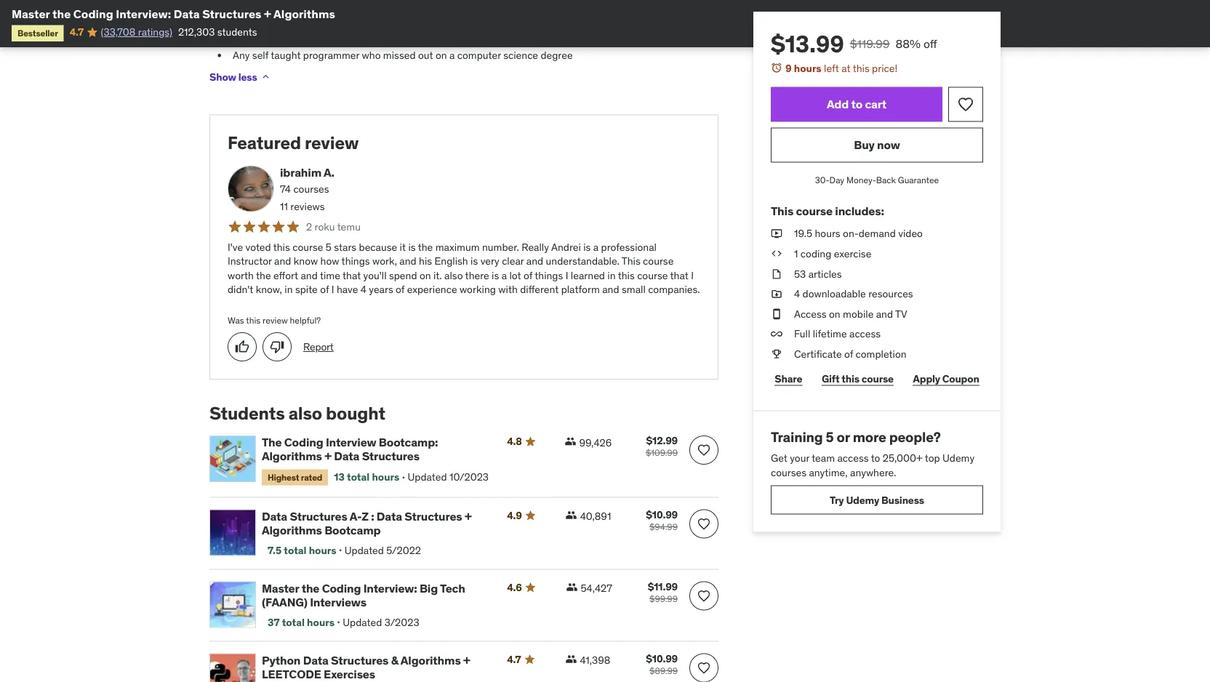 Task type: describe. For each thing, give the bounding box(es) containing it.
2 that from the left
[[670, 269, 689, 282]]

and up effort
[[274, 255, 291, 268]]

53 articles
[[794, 267, 842, 280]]

4.6
[[507, 581, 522, 594]]

to inside training 5 or more people? get your team access to 25,000+ top udemy courses anytime, anywhere.
[[871, 452, 880, 465]]

with
[[498, 283, 518, 297]]

(faang)
[[262, 595, 308, 610]]

bootcamp:
[[379, 435, 438, 450]]

i've voted this course 5 stars because it is the maximum number. really andrei is a professional instructor and know how things work,  and his english is very clear and understandable. this course worth the effort and time that you'll spend on it. also there is a lot of things i learned in this course that i didn't know, in spite of i  have 4 years of experience working with different platform and small companies.
[[228, 241, 700, 297]]

mobile
[[843, 307, 874, 320]]

+ inside the coding interview bootcamp: algorithms + data structures
[[324, 449, 332, 464]]

improving
[[329, 15, 374, 28]]

updated for interviews
[[343, 616, 382, 629]]

1 vertical spatial who
[[362, 49, 381, 62]]

19.5 hours on-demand video
[[794, 227, 923, 240]]

the up bestseller
[[52, 6, 71, 21]]

updated 10/2023
[[408, 471, 489, 484]]

know,
[[256, 283, 282, 297]]

whiteboard
[[399, 15, 451, 28]]

of down spend
[[396, 283, 405, 297]]

(33,708 ratings)
[[101, 25, 172, 38]]

the up the know,
[[256, 269, 271, 282]]

9 hours left at this price!
[[786, 61, 898, 75]]

voted
[[245, 241, 271, 254]]

coding inside anyone interested in improving their whiteboard coding skills anyone who wants to become a better developer any self taught programmer who missed out on a computer science degree
[[453, 15, 484, 28]]

$12.99
[[646, 435, 678, 448]]

1 vertical spatial 4.7
[[507, 653, 521, 666]]

out
[[418, 49, 433, 62]]

z
[[362, 509, 369, 524]]

includes:
[[835, 203, 884, 218]]

less
[[238, 70, 257, 84]]

access on mobile and tv
[[794, 307, 907, 320]]

this up small
[[618, 269, 635, 282]]

and left tv
[[876, 307, 893, 320]]

of down 'full lifetime access'
[[844, 347, 853, 361]]

a left lot
[[502, 269, 507, 282]]

maximum
[[435, 241, 480, 254]]

data up the 212,303 on the left
[[174, 6, 200, 21]]

coding inside the coding interview bootcamp: algorithms + data structures
[[284, 435, 323, 450]]

completion
[[856, 347, 907, 361]]

the coding interview bootcamp: algorithms + data structures link
[[262, 435, 490, 464]]

0 vertical spatial updated
[[408, 471, 447, 484]]

data right :
[[377, 509, 402, 524]]

is down very
[[492, 269, 499, 282]]

featured
[[228, 133, 301, 154]]

course up 19.5 at the top of the page
[[796, 203, 833, 218]]

37 total hours
[[268, 616, 335, 629]]

computer
[[457, 49, 501, 62]]

$119.99
[[850, 36, 890, 51]]

3 wishlist image from the top
[[697, 661, 711, 676]]

2
[[306, 220, 312, 234]]

didn't
[[228, 283, 253, 297]]

1
[[794, 247, 798, 260]]

master the coding interview: big tech (faang) interviews link
[[262, 581, 490, 610]]

wishlist image for master the coding interview: big tech (faang) interviews
[[697, 589, 711, 604]]

ibrahim
[[280, 165, 322, 180]]

course up companies.
[[643, 255, 674, 268]]

very
[[481, 255, 500, 268]]

it
[[400, 241, 406, 254]]

0 vertical spatial who
[[269, 32, 288, 45]]

roku
[[315, 220, 335, 234]]

master for master the coding interview: data structures + algorithms
[[12, 6, 50, 21]]

ibrahim a. 74 courses 11 reviews
[[280, 165, 335, 213]]

88%
[[896, 36, 921, 51]]

course up know
[[293, 241, 323, 254]]

to inside anyone interested in improving their whiteboard coding skills anyone who wants to become a better developer any self taught programmer who missed out on a computer science degree
[[320, 32, 329, 45]]

$109.99
[[646, 448, 678, 459]]

and left small
[[602, 283, 619, 297]]

of right lot
[[524, 269, 533, 282]]

gift this course
[[822, 372, 894, 385]]

xsmall image inside show less button
[[260, 71, 272, 83]]

19.5
[[794, 227, 813, 240]]

1 anyone from the top
[[233, 15, 267, 28]]

small
[[622, 283, 646, 297]]

you'll
[[363, 269, 387, 282]]

hours up 1 coding exercise
[[815, 227, 841, 240]]

developer
[[409, 32, 454, 45]]

2 vertical spatial on
[[829, 307, 841, 320]]

hours right 9 at top
[[794, 61, 822, 75]]

python
[[262, 653, 301, 668]]

the up his
[[418, 241, 433, 254]]

+ inside python data structures & algorithms + leetcode exercises
[[463, 653, 470, 668]]

spend
[[389, 269, 417, 282]]

gift this course link
[[818, 364, 898, 393]]

price!
[[872, 61, 898, 75]]

students
[[209, 403, 285, 424]]

this right voted
[[273, 241, 290, 254]]

xsmall image for certificate
[[771, 347, 783, 361]]

coding for master the coding interview: data structures + algorithms
[[73, 6, 113, 21]]

ibrahim al-zaidi image
[[228, 166, 274, 212]]

updated 5/2022
[[345, 544, 421, 557]]

highest
[[268, 472, 299, 483]]

74
[[280, 183, 291, 196]]

cart
[[865, 97, 887, 112]]

$13.99 $119.99 88% off
[[771, 29, 937, 58]]

platform
[[561, 283, 600, 297]]

of down time
[[320, 283, 329, 297]]

updated for +
[[345, 544, 384, 557]]

1 horizontal spatial review
[[305, 133, 359, 154]]

alarm image
[[771, 62, 783, 73]]

different
[[520, 283, 559, 297]]

add to cart
[[827, 97, 887, 112]]

python data structures & algorithms + leetcode exercises
[[262, 653, 470, 682]]

0 horizontal spatial 4.7
[[70, 25, 84, 38]]

experience
[[407, 283, 457, 297]]

4.8
[[507, 435, 522, 448]]

1 vertical spatial in
[[608, 269, 616, 282]]

structures down the updated 10/2023
[[405, 509, 462, 524]]

course down 'completion'
[[862, 372, 894, 385]]

this inside i've voted this course 5 stars because it is the maximum number. really andrei is a professional instructor and know how things work,  and his english is very clear and understandable. this course worth the effort and time that you'll spend on it. also there is a lot of things i learned in this course that i didn't know, in spite of i  have 4 years of experience working with different platform and small companies.
[[622, 255, 641, 268]]

tv
[[895, 307, 907, 320]]

full lifetime access
[[794, 327, 881, 340]]

lifetime
[[813, 327, 847, 340]]

anywhere.
[[850, 466, 897, 479]]

money-
[[847, 175, 876, 186]]

xsmall image for 4
[[771, 287, 783, 301]]

1 horizontal spatial this
[[771, 203, 794, 218]]

7.5
[[268, 544, 282, 557]]

also inside i've voted this course 5 stars because it is the maximum number. really andrei is a professional instructor and know how things work,  and his english is very clear and understandable. this course worth the effort and time that you'll spend on it. also there is a lot of things i learned in this course that i didn't know, in spite of i  have 4 years of experience working with different platform and small companies.
[[444, 269, 463, 282]]

is up understandable.
[[583, 241, 591, 254]]

5 inside i've voted this course 5 stars because it is the maximum number. really andrei is a professional instructor and know how things work,  and his english is very clear and understandable. this course worth the effort and time that you'll spend on it. also there is a lot of things i learned in this course that i didn't know, in spite of i  have 4 years of experience working with different platform and small companies.
[[326, 241, 332, 254]]

11
[[280, 200, 288, 213]]

xsmall image for 53 articles
[[771, 267, 783, 281]]

was this review helpful?
[[228, 315, 321, 326]]

training 5 or more people? get your team access to 25,000+ top udemy courses anytime, anywhere.
[[771, 428, 975, 479]]

structures up students at the left of page
[[202, 6, 261, 21]]

hours for 5/2022
[[309, 544, 336, 557]]

coupon
[[943, 372, 979, 385]]

apply coupon button
[[909, 364, 983, 393]]

xsmall image for access
[[771, 307, 783, 321]]

articles
[[809, 267, 842, 280]]

people?
[[889, 428, 941, 446]]

instructor
[[228, 255, 272, 268]]

total for the
[[282, 616, 305, 629]]

report
[[303, 341, 334, 354]]

their
[[376, 15, 397, 28]]

mark as unhelpful image
[[270, 340, 284, 355]]

1 horizontal spatial things
[[535, 269, 563, 282]]

reviews
[[290, 200, 325, 213]]

course up small
[[637, 269, 668, 282]]

algorithms inside python data structures & algorithms + leetcode exercises
[[401, 653, 461, 668]]

algorithms inside the data structures a-z : data structures + algorithms bootcamp
[[262, 523, 322, 538]]

courses inside training 5 or more people? get your team access to 25,000+ top udemy courses anytime, anywhere.
[[771, 466, 807, 479]]

structures left a-
[[290, 509, 347, 524]]

downloadable
[[803, 287, 866, 300]]

this right gift
[[842, 372, 860, 385]]



Task type: vqa. For each thing, say whether or not it's contained in the screenshot.
the rails
no



Task type: locate. For each thing, give the bounding box(es) containing it.
1 vertical spatial interview:
[[363, 581, 417, 596]]

programmer
[[303, 49, 359, 62]]

0 horizontal spatial also
[[289, 403, 322, 424]]

0 horizontal spatial udemy
[[846, 493, 879, 506]]

0 horizontal spatial wishlist image
[[697, 443, 711, 458]]

30-
[[815, 175, 830, 186]]

xsmall image left 1
[[771, 247, 783, 261]]

big
[[420, 581, 438, 596]]

total right 13
[[347, 471, 370, 484]]

5 left or
[[826, 428, 834, 446]]

1 vertical spatial access
[[838, 452, 869, 465]]

i up platform
[[566, 269, 568, 282]]

9
[[786, 61, 792, 75]]

4 inside i've voted this course 5 stars because it is the maximum number. really andrei is a professional instructor and know how things work,  and his english is very clear and understandable. this course worth the effort and time that you'll spend on it. also there is a lot of things i learned in this course that i didn't know, in spite of i  have 4 years of experience working with different platform and small companies.
[[361, 283, 367, 297]]

updated down bootcamp
[[345, 544, 384, 557]]

anytime,
[[809, 466, 848, 479]]

and
[[274, 255, 291, 268], [400, 255, 417, 268], [526, 255, 543, 268], [301, 269, 318, 282], [602, 283, 619, 297], [876, 307, 893, 320]]

1 horizontal spatial that
[[670, 269, 689, 282]]

4 down 53
[[794, 287, 800, 300]]

$10.99
[[646, 509, 678, 522], [646, 653, 678, 666]]

who down better
[[362, 49, 381, 62]]

1 horizontal spatial in
[[318, 15, 326, 28]]

4.9
[[507, 509, 522, 522]]

2 vertical spatial to
[[871, 452, 880, 465]]

the
[[262, 435, 282, 450]]

13
[[334, 471, 345, 484]]

in inside anyone interested in improving their whiteboard coding skills anyone who wants to become a better developer any self taught programmer who missed out on a computer science degree
[[318, 15, 326, 28]]

1 horizontal spatial on
[[436, 49, 447, 62]]

in right the learned
[[608, 269, 616, 282]]

structures inside python data structures & algorithms + leetcode exercises
[[331, 653, 389, 668]]

2 horizontal spatial on
[[829, 307, 841, 320]]

exercise
[[834, 247, 872, 260]]

that up have
[[343, 269, 361, 282]]

0 vertical spatial in
[[318, 15, 326, 28]]

this course includes:
[[771, 203, 884, 218]]

212,303
[[178, 25, 215, 38]]

data right the python
[[303, 653, 329, 668]]

2 vertical spatial updated
[[343, 616, 382, 629]]

that up companies.
[[670, 269, 689, 282]]

1 horizontal spatial 4.7
[[507, 653, 521, 666]]

1 horizontal spatial 5
[[826, 428, 834, 446]]

0 vertical spatial to
[[320, 32, 329, 45]]

1 horizontal spatial interview:
[[363, 581, 417, 596]]

xsmall image left 19.5 at the top of the page
[[771, 227, 783, 241]]

1 vertical spatial coding
[[801, 247, 832, 260]]

1 horizontal spatial courses
[[771, 466, 807, 479]]

worth
[[228, 269, 254, 282]]

time
[[320, 269, 340, 282]]

working
[[460, 283, 496, 297]]

0 horizontal spatial things
[[342, 255, 370, 268]]

courses up reviews on the top of page
[[293, 183, 329, 196]]

resources
[[869, 287, 913, 300]]

access down mobile
[[850, 327, 881, 340]]

coding right 1
[[801, 247, 832, 260]]

0 horizontal spatial coding
[[453, 15, 484, 28]]

1 horizontal spatial to
[[851, 97, 863, 112]]

in down effort
[[285, 283, 293, 297]]

2 horizontal spatial i
[[691, 269, 694, 282]]

212,303 students
[[178, 25, 257, 38]]

2 vertical spatial total
[[282, 616, 305, 629]]

xsmall image for 19.5 hours on-demand video
[[771, 227, 783, 241]]

to inside add to cart button
[[851, 97, 863, 112]]

wishlist image right "$99.99"
[[697, 589, 711, 604]]

that
[[343, 269, 361, 282], [670, 269, 689, 282]]

data up 7.5
[[262, 509, 287, 524]]

really
[[522, 241, 549, 254]]

structures left &
[[331, 653, 389, 668]]

0 horizontal spatial in
[[285, 283, 293, 297]]

0 vertical spatial $10.99
[[646, 509, 678, 522]]

wishlist image right $94.99
[[697, 517, 711, 532]]

interview: inside the master the coding interview: big tech (faang) interviews
[[363, 581, 417, 596]]

a right out
[[450, 49, 455, 62]]

better
[[379, 32, 406, 45]]

more
[[853, 428, 886, 446]]

0 vertical spatial master
[[12, 6, 50, 21]]

37
[[268, 616, 280, 629]]

is up there
[[471, 255, 478, 268]]

review up mark as unhelpful icon on the left
[[263, 315, 288, 326]]

the up 37 total hours
[[302, 581, 320, 596]]

hours for 10/2023
[[372, 471, 400, 484]]

1 horizontal spatial udemy
[[943, 452, 975, 465]]

buy now button
[[771, 128, 983, 163]]

0 horizontal spatial 5
[[326, 241, 332, 254]]

this right at on the right of the page
[[853, 61, 870, 75]]

2 vertical spatial wishlist image
[[697, 661, 711, 676]]

effort
[[273, 269, 298, 282]]

coding down students also bought
[[284, 435, 323, 450]]

wishlist image
[[697, 517, 711, 532], [697, 589, 711, 604], [697, 661, 711, 676]]

this right 'was'
[[246, 315, 261, 326]]

algorithms inside the coding interview bootcamp: algorithms + data structures
[[262, 449, 322, 464]]

mark as helpful image
[[235, 340, 249, 355]]

0 horizontal spatial master
[[12, 6, 50, 21]]

review
[[305, 133, 359, 154], [263, 315, 288, 326]]

xsmall image
[[771, 287, 783, 301], [771, 307, 783, 321], [771, 327, 783, 341], [771, 347, 783, 361], [565, 436, 576, 448], [566, 654, 577, 666]]

total right 7.5
[[284, 544, 307, 557]]

xsmall image left 53
[[771, 267, 783, 281]]

to up programmer
[[320, 32, 329, 45]]

wishlist image right $89.99 at the right bottom of page
[[697, 661, 711, 676]]

try udemy business
[[830, 493, 924, 506]]

is
[[408, 241, 416, 254], [583, 241, 591, 254], [471, 255, 478, 268], [492, 269, 499, 282]]

1 horizontal spatial wishlist image
[[957, 96, 975, 113]]

a left better
[[371, 32, 376, 45]]

the coding interview bootcamp: algorithms + data structures
[[262, 435, 438, 464]]

master the coding interview: big tech (faang) interviews
[[262, 581, 465, 610]]

0 vertical spatial interview:
[[116, 6, 171, 21]]

data inside python data structures & algorithms + leetcode exercises
[[303, 653, 329, 668]]

english
[[435, 255, 468, 268]]

1 that from the left
[[343, 269, 361, 282]]

25,000+
[[883, 452, 923, 465]]

total for structures
[[284, 544, 307, 557]]

0 vertical spatial 4.7
[[70, 25, 84, 38]]

0 vertical spatial also
[[444, 269, 463, 282]]

buy
[[854, 137, 875, 152]]

master up 37
[[262, 581, 299, 596]]

0 vertical spatial anyone
[[233, 15, 267, 28]]

$10.99 down $109.99
[[646, 509, 678, 522]]

interview:
[[116, 6, 171, 21], [363, 581, 417, 596]]

1 horizontal spatial i
[[566, 269, 568, 282]]

data inside the coding interview bootcamp: algorithms + data structures
[[334, 449, 360, 464]]

1 $10.99 from the top
[[646, 509, 678, 522]]

access down or
[[838, 452, 869, 465]]

coding for master the coding interview: big tech (faang) interviews
[[322, 581, 361, 596]]

0 horizontal spatial courses
[[293, 183, 329, 196]]

video
[[898, 227, 923, 240]]

+
[[264, 6, 271, 21], [324, 449, 332, 464], [465, 509, 472, 524], [463, 653, 470, 668]]

the inside the master the coding interview: big tech (faang) interviews
[[302, 581, 320, 596]]

in
[[318, 15, 326, 28], [608, 269, 616, 282], [285, 283, 293, 297]]

learned
[[571, 269, 605, 282]]

updated 3/2023
[[343, 616, 419, 629]]

xsmall image for full
[[771, 327, 783, 341]]

get
[[771, 452, 788, 465]]

0 horizontal spatial interview:
[[116, 6, 171, 21]]

lot
[[509, 269, 521, 282]]

0 vertical spatial this
[[771, 203, 794, 218]]

work,
[[372, 255, 397, 268]]

2 $10.99 from the top
[[646, 653, 678, 666]]

i down time
[[331, 283, 334, 297]]

andrei
[[551, 241, 581, 254]]

course
[[796, 203, 833, 218], [293, 241, 323, 254], [643, 255, 674, 268], [637, 269, 668, 282], [862, 372, 894, 385]]

add
[[827, 97, 849, 112]]

hours down the coding interview bootcamp: algorithms + data structures link
[[372, 471, 400, 484]]

to up the anywhere.
[[871, 452, 880, 465]]

1 vertical spatial courses
[[771, 466, 807, 479]]

algorithms right &
[[401, 653, 461, 668]]

4.7 right bestseller
[[70, 25, 84, 38]]

xsmall image for 1 coding exercise
[[771, 247, 783, 261]]

access inside training 5 or more people? get your team access to 25,000+ top udemy courses anytime, anywhere.
[[838, 452, 869, 465]]

0 horizontal spatial on
[[420, 269, 431, 282]]

1 vertical spatial review
[[263, 315, 288, 326]]

courses inside ibrahim a. 74 courses 11 reviews
[[293, 183, 329, 196]]

to
[[320, 32, 329, 45], [851, 97, 863, 112], [871, 452, 880, 465]]

2 vertical spatial coding
[[322, 581, 361, 596]]

1 vertical spatial updated
[[345, 544, 384, 557]]

things up different
[[535, 269, 563, 282]]

4 right have
[[361, 283, 367, 297]]

training
[[771, 428, 823, 446]]

0 horizontal spatial review
[[263, 315, 288, 326]]

on left it.
[[420, 269, 431, 282]]

$10.99 down "$99.99"
[[646, 653, 678, 666]]

at
[[842, 61, 851, 75]]

i up companies.
[[691, 269, 694, 282]]

1 vertical spatial total
[[284, 544, 307, 557]]

a up understandable.
[[593, 241, 599, 254]]

udemy right top
[[943, 452, 975, 465]]

0 vertical spatial 5
[[326, 241, 332, 254]]

0 vertical spatial on
[[436, 49, 447, 62]]

algorithms up the highest rated
[[262, 449, 322, 464]]

2 anyone from the top
[[233, 32, 267, 45]]

$10.99 for 41,398
[[646, 653, 678, 666]]

a.
[[324, 165, 335, 180]]

xsmall image for 40,891
[[566, 510, 577, 522]]

share
[[775, 372, 802, 385]]

+ inside the data structures a-z : data structures + algorithms bootcamp
[[465, 509, 472, 524]]

algorithms up 7.5 total hours
[[262, 523, 322, 538]]

0 vertical spatial wishlist image
[[697, 517, 711, 532]]

hours for 3/2023
[[307, 616, 335, 629]]

2 horizontal spatial to
[[871, 452, 880, 465]]

1 vertical spatial on
[[420, 269, 431, 282]]

1 vertical spatial this
[[622, 255, 641, 268]]

interview: up updated 3/2023
[[363, 581, 417, 596]]

try udemy business link
[[771, 486, 983, 515]]

1 horizontal spatial master
[[262, 581, 299, 596]]

algorithms up wants
[[274, 6, 335, 21]]

show less button
[[209, 63, 272, 92]]

2 vertical spatial in
[[285, 283, 293, 297]]

1 vertical spatial also
[[289, 403, 322, 424]]

2 wishlist image from the top
[[697, 589, 711, 604]]

data structures a-z : data structures + algorithms bootcamp
[[262, 509, 472, 538]]

hours down interviews
[[307, 616, 335, 629]]

1 vertical spatial $10.99
[[646, 653, 678, 666]]

review up a.
[[305, 133, 359, 154]]

in left improving
[[318, 15, 326, 28]]

3/2023
[[385, 616, 419, 629]]

1 vertical spatial wishlist image
[[697, 443, 711, 458]]

99,426
[[579, 436, 612, 449]]

and down really
[[526, 255, 543, 268]]

updated down the master the coding interview: big tech (faang) interviews
[[343, 616, 382, 629]]

0 vertical spatial udemy
[[943, 452, 975, 465]]

1 horizontal spatial also
[[444, 269, 463, 282]]

to left cart
[[851, 97, 863, 112]]

clear
[[502, 255, 524, 268]]

guarantee
[[898, 175, 939, 186]]

$13.99
[[771, 29, 844, 58]]

5 up how
[[326, 241, 332, 254]]

interview: for data
[[116, 6, 171, 21]]

1 coding exercise
[[794, 247, 872, 260]]

2 horizontal spatial in
[[608, 269, 616, 282]]

1 horizontal spatial 4
[[794, 287, 800, 300]]

show less
[[209, 70, 257, 84]]

because
[[359, 241, 397, 254]]

13 total hours
[[334, 471, 400, 484]]

the
[[52, 6, 71, 21], [418, 241, 433, 254], [256, 269, 271, 282], [302, 581, 320, 596]]

buy now
[[854, 137, 900, 152]]

0 horizontal spatial i
[[331, 283, 334, 297]]

xsmall image right the less
[[260, 71, 272, 83]]

0 vertical spatial coding
[[73, 6, 113, 21]]

0 horizontal spatial 4
[[361, 283, 367, 297]]

10/2023
[[449, 471, 489, 484]]

0 vertical spatial coding
[[453, 15, 484, 28]]

and up spend
[[400, 255, 417, 268]]

xsmall image left 54,427
[[566, 582, 578, 594]]

a
[[371, 32, 376, 45], [450, 49, 455, 62], [593, 241, 599, 254], [502, 269, 507, 282]]

algorithms
[[274, 6, 335, 21], [262, 449, 322, 464], [262, 523, 322, 538], [401, 653, 461, 668]]

1 vertical spatial to
[[851, 97, 863, 112]]

1 vertical spatial udemy
[[846, 493, 879, 506]]

structures inside the coding interview bootcamp: algorithms + data structures
[[362, 449, 420, 464]]

1 wishlist image from the top
[[697, 517, 711, 532]]

on inside i've voted this course 5 stars because it is the maximum number. really andrei is a professional instructor and know how things work,  and his english is very clear and understandable. this course worth the effort and time that you'll spend on it. also there is a lot of things i learned in this course that i didn't know, in spite of i  have 4 years of experience working with different platform and small companies.
[[420, 269, 431, 282]]

coding up (33,708
[[73, 6, 113, 21]]

wishlist image for data structures a-z : data structures + algorithms bootcamp
[[697, 517, 711, 532]]

access
[[850, 327, 881, 340], [838, 452, 869, 465]]

know
[[294, 255, 318, 268]]

and up "spite"
[[301, 269, 318, 282]]

4.7 down '4.6'
[[507, 653, 521, 666]]

wishlist image
[[957, 96, 975, 113], [697, 443, 711, 458]]

1 vertical spatial things
[[535, 269, 563, 282]]

0 vertical spatial courses
[[293, 183, 329, 196]]

1 horizontal spatial who
[[362, 49, 381, 62]]

xsmall image for 54,427
[[566, 582, 578, 594]]

0 vertical spatial things
[[342, 255, 370, 268]]

1 vertical spatial wishlist image
[[697, 589, 711, 604]]

coding up updated 3/2023
[[322, 581, 361, 596]]

udemy inside training 5 or more people? get your team access to 25,000+ top udemy courses anytime, anywhere.
[[943, 452, 975, 465]]

0 horizontal spatial this
[[622, 255, 641, 268]]

coding inside the master the coding interview: big tech (faang) interviews
[[322, 581, 361, 596]]

hours
[[794, 61, 822, 75], [815, 227, 841, 240], [372, 471, 400, 484], [309, 544, 336, 557], [307, 616, 335, 629]]

1 vertical spatial anyone
[[233, 32, 267, 45]]

interested
[[269, 15, 316, 28]]

his
[[419, 255, 432, 268]]

0 vertical spatial total
[[347, 471, 370, 484]]

also down english
[[444, 269, 463, 282]]

on inside anyone interested in improving their whiteboard coding skills anyone who wants to become a better developer any self taught programmer who missed out on a computer science degree
[[436, 49, 447, 62]]

is right it
[[408, 241, 416, 254]]

on down downloadable
[[829, 307, 841, 320]]

total right 37
[[282, 616, 305, 629]]

now
[[877, 137, 900, 152]]

0 horizontal spatial who
[[269, 32, 288, 45]]

interview: for big
[[363, 581, 417, 596]]

master up bestseller
[[12, 6, 50, 21]]

1 vertical spatial master
[[262, 581, 299, 596]]

udemy
[[943, 452, 975, 465], [846, 493, 879, 506]]

$10.99 for 40,891
[[646, 509, 678, 522]]

interview: up (33,708 ratings)
[[116, 6, 171, 21]]

how
[[320, 255, 339, 268]]

1 horizontal spatial coding
[[801, 247, 832, 260]]

show
[[209, 70, 236, 84]]

certificate of completion
[[794, 347, 907, 361]]

data up 13
[[334, 449, 360, 464]]

certificate
[[794, 347, 842, 361]]

master inside the master the coding interview: big tech (faang) interviews
[[262, 581, 299, 596]]

courses down get
[[771, 466, 807, 479]]

coding left "skills"
[[453, 15, 484, 28]]

updated down the bootcamp:
[[408, 471, 447, 484]]

1 vertical spatial coding
[[284, 435, 323, 450]]

also left bought
[[289, 403, 322, 424]]

xsmall image
[[260, 71, 272, 83], [771, 227, 783, 241], [771, 247, 783, 261], [771, 267, 783, 281], [566, 510, 577, 522], [566, 582, 578, 594]]

$10.99 $89.99
[[646, 653, 678, 677]]

apply
[[913, 372, 940, 385]]

who up taught
[[269, 32, 288, 45]]

left
[[824, 61, 839, 75]]

top
[[925, 452, 940, 465]]

5 inside training 5 or more people? get your team access to 25,000+ top udemy courses anytime, anywhere.
[[826, 428, 834, 446]]

share button
[[771, 364, 806, 393]]

on right out
[[436, 49, 447, 62]]

master for master the coding interview: big tech (faang) interviews
[[262, 581, 299, 596]]

there
[[465, 269, 489, 282]]

rated
[[301, 472, 322, 483]]

xsmall image left 40,891
[[566, 510, 577, 522]]

0 vertical spatial review
[[305, 133, 359, 154]]

0 vertical spatial wishlist image
[[957, 96, 975, 113]]

1 vertical spatial 5
[[826, 428, 834, 446]]

0 horizontal spatial to
[[320, 32, 329, 45]]

0 vertical spatial access
[[850, 327, 881, 340]]

0 horizontal spatial that
[[343, 269, 361, 282]]



